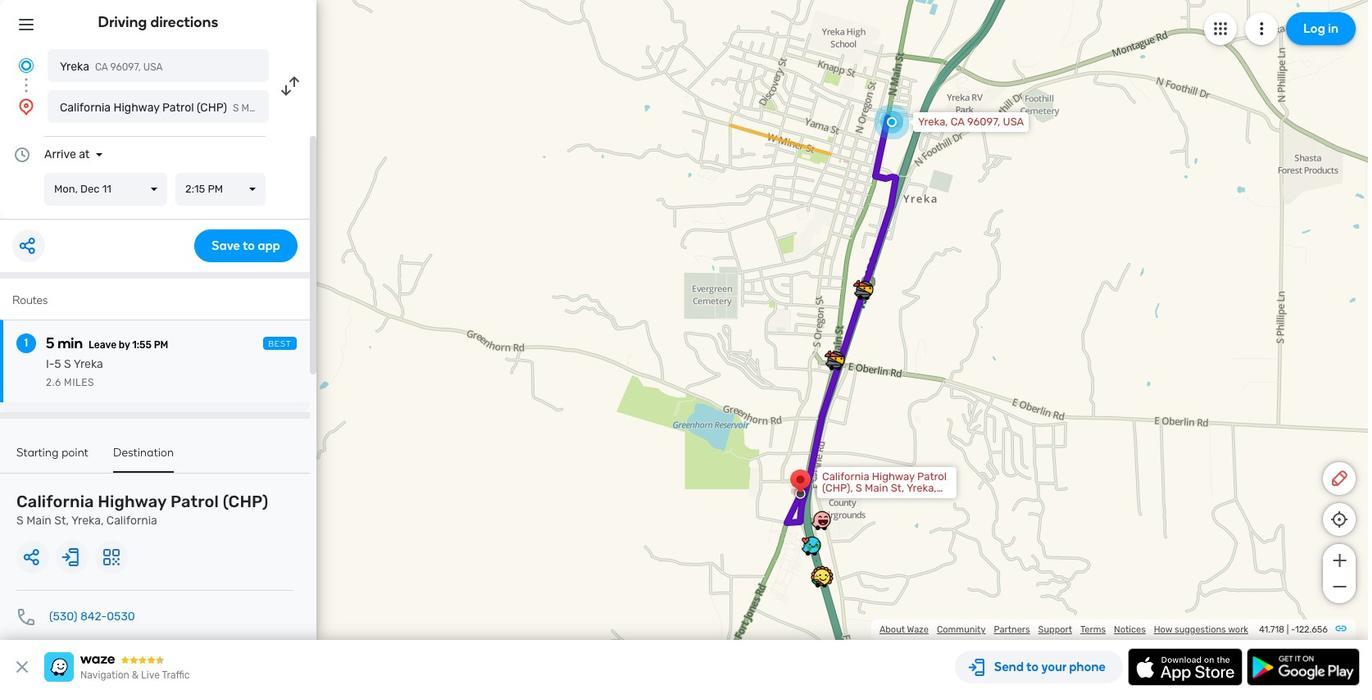 Task type: vqa. For each thing, say whether or not it's contained in the screenshot.
top 36
no



Task type: locate. For each thing, give the bounding box(es) containing it.
pm right 2:15
[[208, 183, 223, 195]]

main inside california highway patrol (chp), s main st, yreka, california
[[865, 482, 889, 495]]

2:15 pm
[[185, 183, 223, 195]]

highway right (chp),
[[872, 471, 915, 483]]

st, for (chp),
[[891, 482, 905, 495]]

s inside california highway patrol (chp), s main st, yreka, california
[[856, 482, 863, 495]]

pm inside list box
[[208, 183, 223, 195]]

0530
[[107, 610, 135, 624]]

0 vertical spatial usa
[[143, 62, 163, 73]]

1 vertical spatial s
[[856, 482, 863, 495]]

s inside california highway patrol (chp) s main st, yreka, california
[[16, 514, 24, 528]]

(chp) inside california highway patrol (chp) s main st, yreka, california
[[223, 492, 269, 512]]

1 vertical spatial 5
[[54, 358, 61, 372]]

(chp),
[[823, 482, 853, 495]]

highway inside california highway patrol (chp) s main st, yreka, california
[[98, 492, 167, 512]]

2:15
[[185, 183, 205, 195]]

highway
[[114, 101, 160, 115], [872, 471, 915, 483], [98, 492, 167, 512]]

0 vertical spatial main
[[865, 482, 889, 495]]

1:55
[[132, 340, 152, 351]]

0 vertical spatial ca
[[95, 62, 108, 73]]

1 vertical spatial usa
[[1003, 116, 1025, 128]]

highway for california highway patrol (chp), s main st, yreka, california
[[872, 471, 915, 483]]

yreka, inside california highway patrol (chp), s main st, yreka, california
[[907, 482, 937, 495]]

1 vertical spatial ca
[[951, 116, 965, 128]]

st,
[[891, 482, 905, 495], [54, 514, 69, 528]]

how suggestions work link
[[1155, 625, 1249, 636]]

1 horizontal spatial st,
[[891, 482, 905, 495]]

miles
[[64, 377, 94, 389]]

96097,
[[110, 62, 141, 73], [968, 116, 1001, 128]]

1 vertical spatial (chp)
[[223, 492, 269, 512]]

2 vertical spatial patrol
[[170, 492, 219, 512]]

2 vertical spatial s
[[16, 514, 24, 528]]

patrol for california highway patrol (chp) s main st, yreka, california
[[170, 492, 219, 512]]

0 vertical spatial st,
[[891, 482, 905, 495]]

directions
[[150, 13, 219, 31]]

ca inside "yreka ca 96097, usa"
[[95, 62, 108, 73]]

highway down "yreka ca 96097, usa"
[[114, 101, 160, 115]]

2 horizontal spatial s
[[856, 482, 863, 495]]

highway down destination button
[[98, 492, 167, 512]]

yreka,
[[919, 116, 949, 128], [907, 482, 937, 495], [71, 514, 104, 528]]

41.718 | -122.656
[[1260, 625, 1329, 636]]

5 left min
[[46, 335, 54, 353]]

traffic
[[162, 670, 190, 682]]

at
[[79, 148, 90, 162]]

0 horizontal spatial 96097,
[[110, 62, 141, 73]]

notices
[[1115, 625, 1146, 636]]

yreka up miles
[[74, 358, 103, 372]]

96097, inside "yreka ca 96097, usa"
[[110, 62, 141, 73]]

dec
[[80, 183, 100, 195]]

california for california highway patrol (chp)
[[60, 101, 111, 115]]

location image
[[16, 97, 36, 116]]

96097, for yreka,
[[968, 116, 1001, 128]]

0 vertical spatial pm
[[208, 183, 223, 195]]

0 horizontal spatial pm
[[154, 340, 168, 351]]

st, down starting point button
[[54, 514, 69, 528]]

s down starting
[[16, 514, 24, 528]]

(chp) inside 'button'
[[197, 101, 227, 115]]

highway inside 'button'
[[114, 101, 160, 115]]

1 vertical spatial yreka
[[74, 358, 103, 372]]

41.718
[[1260, 625, 1285, 636]]

0 vertical spatial (chp)
[[197, 101, 227, 115]]

0 vertical spatial 96097,
[[110, 62, 141, 73]]

5 inside i-5 s yreka 2.6 miles
[[54, 358, 61, 372]]

st, inside california highway patrol (chp) s main st, yreka, california
[[54, 514, 69, 528]]

(530) 842-0530 link
[[49, 610, 135, 624]]

1 horizontal spatial s
[[64, 358, 71, 372]]

main inside california highway patrol (chp) s main st, yreka, california
[[26, 514, 52, 528]]

about
[[880, 625, 905, 636]]

0 horizontal spatial main
[[26, 514, 52, 528]]

california for california highway patrol (chp), s main st, yreka, california
[[823, 471, 870, 483]]

0 vertical spatial s
[[64, 358, 71, 372]]

|
[[1287, 625, 1290, 636]]

st, right (chp),
[[891, 482, 905, 495]]

s right the 'i-'
[[64, 358, 71, 372]]

highway for california highway patrol (chp) s main st, yreka, california
[[98, 492, 167, 512]]

starting point button
[[16, 446, 89, 472]]

navigation & live traffic
[[80, 670, 190, 682]]

(530) 842-0530
[[49, 610, 135, 624]]

min
[[58, 335, 83, 353]]

live
[[141, 670, 160, 682]]

partners
[[994, 625, 1031, 636]]

2 vertical spatial highway
[[98, 492, 167, 512]]

0 horizontal spatial ca
[[95, 62, 108, 73]]

clock image
[[12, 145, 32, 165]]

0 vertical spatial patrol
[[162, 101, 194, 115]]

ca for yreka
[[95, 62, 108, 73]]

california
[[60, 101, 111, 115], [823, 471, 870, 483], [16, 492, 94, 512], [823, 494, 870, 506], [106, 514, 157, 528]]

patrol inside 'button'
[[162, 101, 194, 115]]

california inside 'button'
[[60, 101, 111, 115]]

ca for yreka,
[[951, 116, 965, 128]]

leave
[[89, 340, 117, 351]]

0 horizontal spatial usa
[[143, 62, 163, 73]]

5 up 2.6
[[54, 358, 61, 372]]

5
[[46, 335, 54, 353], [54, 358, 61, 372]]

yreka ca 96097, usa
[[60, 60, 163, 74]]

842-
[[80, 610, 107, 624]]

suggestions
[[1175, 625, 1227, 636]]

s right (chp),
[[856, 482, 863, 495]]

s inside i-5 s yreka 2.6 miles
[[64, 358, 71, 372]]

0 vertical spatial yreka,
[[919, 116, 949, 128]]

yreka inside i-5 s yreka 2.6 miles
[[74, 358, 103, 372]]

1 vertical spatial yreka,
[[907, 482, 937, 495]]

1 vertical spatial patrol
[[918, 471, 947, 483]]

1 horizontal spatial ca
[[951, 116, 965, 128]]

yreka, for (chp),
[[907, 482, 937, 495]]

s
[[64, 358, 71, 372], [856, 482, 863, 495], [16, 514, 24, 528]]

usa for yreka
[[143, 62, 163, 73]]

0 vertical spatial highway
[[114, 101, 160, 115]]

arrive
[[44, 148, 76, 162]]

(chp)
[[197, 101, 227, 115], [223, 492, 269, 512]]

0 vertical spatial yreka
[[60, 60, 89, 74]]

pm right 1:55
[[154, 340, 168, 351]]

patrol inside california highway patrol (chp) s main st, yreka, california
[[170, 492, 219, 512]]

community
[[937, 625, 986, 636]]

yreka right current location icon
[[60, 60, 89, 74]]

main right (chp),
[[865, 482, 889, 495]]

call image
[[16, 608, 36, 627]]

highway inside california highway patrol (chp), s main st, yreka, california
[[872, 471, 915, 483]]

yreka, inside california highway patrol (chp) s main st, yreka, california
[[71, 514, 104, 528]]

1 horizontal spatial 96097,
[[968, 116, 1001, 128]]

&
[[132, 670, 139, 682]]

(chp) for california highway patrol (chp) s main st, yreka, california
[[223, 492, 269, 512]]

0 horizontal spatial s
[[16, 514, 24, 528]]

community link
[[937, 625, 986, 636]]

pm
[[208, 183, 223, 195], [154, 340, 168, 351]]

ca
[[95, 62, 108, 73], [951, 116, 965, 128]]

by
[[119, 340, 130, 351]]

california highway patrol (chp) s main st, yreka, california
[[16, 492, 269, 528]]

usa inside "yreka ca 96097, usa"
[[143, 62, 163, 73]]

2 vertical spatial yreka,
[[71, 514, 104, 528]]

mon, dec 11
[[54, 183, 111, 195]]

1 horizontal spatial usa
[[1003, 116, 1025, 128]]

usa
[[143, 62, 163, 73], [1003, 116, 1025, 128]]

x image
[[12, 658, 32, 677]]

1 horizontal spatial main
[[865, 482, 889, 495]]

1 vertical spatial st,
[[54, 514, 69, 528]]

driving
[[98, 13, 147, 31]]

pencil image
[[1330, 469, 1350, 489]]

st, inside california highway patrol (chp), s main st, yreka, california
[[891, 482, 905, 495]]

main
[[865, 482, 889, 495], [26, 514, 52, 528]]

1 vertical spatial 96097,
[[968, 116, 1001, 128]]

1 vertical spatial pm
[[154, 340, 168, 351]]

destination
[[113, 446, 174, 460]]

california highway patrol (chp), s main st, yreka, california
[[823, 471, 947, 506]]

96097, for yreka
[[110, 62, 141, 73]]

0 horizontal spatial st,
[[54, 514, 69, 528]]

patrol for california highway patrol (chp), s main st, yreka, california
[[918, 471, 947, 483]]

patrol
[[162, 101, 194, 115], [918, 471, 947, 483], [170, 492, 219, 512]]

yreka
[[60, 60, 89, 74], [74, 358, 103, 372]]

patrol inside california highway patrol (chp), s main st, yreka, california
[[918, 471, 947, 483]]

0 vertical spatial 5
[[46, 335, 54, 353]]

1 vertical spatial highway
[[872, 471, 915, 483]]

zoom in image
[[1330, 551, 1350, 571]]

(chp) for california highway patrol (chp)
[[197, 101, 227, 115]]

main down starting point button
[[26, 514, 52, 528]]

destination button
[[113, 446, 174, 473]]

1 horizontal spatial pm
[[208, 183, 223, 195]]

1 vertical spatial main
[[26, 514, 52, 528]]



Task type: describe. For each thing, give the bounding box(es) containing it.
-
[[1292, 625, 1296, 636]]

main for (chp)
[[26, 514, 52, 528]]

terms link
[[1081, 625, 1106, 636]]

5 min leave by 1:55 pm
[[46, 335, 168, 353]]

driving directions
[[98, 13, 219, 31]]

s for (chp),
[[856, 482, 863, 495]]

mon, dec 11 list box
[[44, 173, 167, 206]]

2:15 pm list box
[[176, 173, 266, 206]]

navigation
[[80, 670, 129, 682]]

yreka, for (chp)
[[71, 514, 104, 528]]

1
[[24, 336, 28, 350]]

patrol for california highway patrol (chp)
[[162, 101, 194, 115]]

arrive at
[[44, 148, 90, 162]]

11
[[102, 183, 111, 195]]

routes
[[12, 294, 48, 308]]

link image
[[1335, 622, 1348, 636]]

about waze community partners support terms notices how suggestions work
[[880, 625, 1249, 636]]

terms
[[1081, 625, 1106, 636]]

about waze link
[[880, 625, 929, 636]]

s for (chp)
[[16, 514, 24, 528]]

(530)
[[49, 610, 78, 624]]

highway for california highway patrol (chp)
[[114, 101, 160, 115]]

mon,
[[54, 183, 78, 195]]

california for california highway patrol (chp) s main st, yreka, california
[[16, 492, 94, 512]]

california highway patrol (chp)
[[60, 101, 227, 115]]

support link
[[1039, 625, 1073, 636]]

2.6
[[46, 377, 61, 389]]

starting point
[[16, 446, 89, 460]]

waze
[[908, 625, 929, 636]]

pm inside 5 min leave by 1:55 pm
[[154, 340, 168, 351]]

zoom out image
[[1330, 577, 1350, 597]]

how
[[1155, 625, 1173, 636]]

notices link
[[1115, 625, 1146, 636]]

california highway patrol (chp) button
[[48, 90, 269, 123]]

current location image
[[16, 56, 36, 75]]

best
[[268, 340, 292, 349]]

point
[[62, 446, 89, 460]]

starting
[[16, 446, 59, 460]]

main for (chp),
[[865, 482, 889, 495]]

st, for (chp)
[[54, 514, 69, 528]]

partners link
[[994, 625, 1031, 636]]

122.656
[[1296, 625, 1329, 636]]

yreka, ca 96097, usa
[[919, 116, 1025, 128]]

usa for yreka,
[[1003, 116, 1025, 128]]

support
[[1039, 625, 1073, 636]]

i-5 s yreka 2.6 miles
[[46, 358, 103, 389]]

i-
[[46, 358, 54, 372]]

work
[[1229, 625, 1249, 636]]



